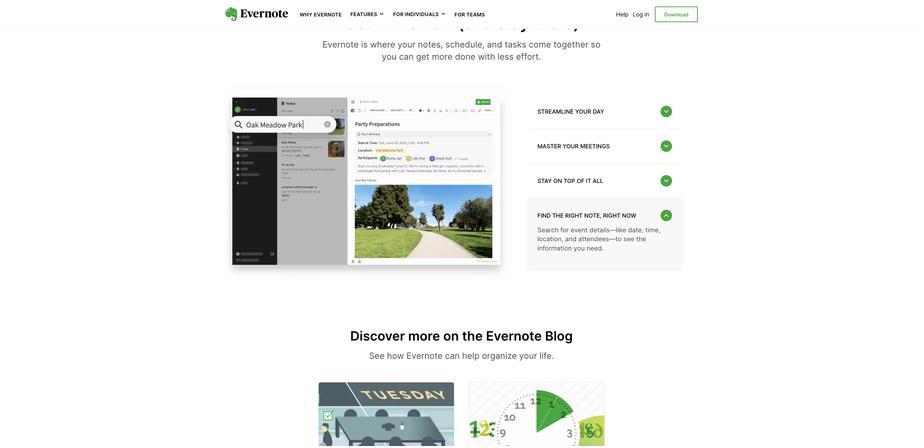Task type: vqa. For each thing, say whether or not it's contained in the screenshot.
details—like
yes



Task type: locate. For each thing, give the bounding box(es) containing it.
 image
[[225, 83, 512, 282]]

can left get
[[399, 51, 414, 62]]

download
[[664, 11, 688, 17]]

1 horizontal spatial right
[[603, 212, 621, 219]]

on
[[553, 178, 562, 185], [443, 329, 459, 344]]

why
[[300, 11, 312, 18]]

1 vertical spatial more
[[408, 329, 440, 344]]

for
[[393, 11, 404, 17], [455, 11, 465, 18]]

can inside the evernote is where your notes, schedule, and tasks come together so you can get more done with less effort.
[[399, 51, 414, 62]]

meetings
[[580, 143, 610, 150]]

in up the where
[[375, 14, 388, 33]]

blog image image
[[319, 383, 454, 447]]

tasks
[[505, 39, 526, 50]]

right up details—like
[[603, 212, 621, 219]]

on up see how evernote can help organize your life.
[[443, 329, 459, 344]]

flow
[[421, 14, 454, 33]]

blog
[[545, 329, 573, 344]]

in
[[644, 11, 649, 18], [375, 14, 388, 33]]

your
[[398, 39, 416, 50], [575, 108, 591, 115], [563, 143, 579, 150], [519, 351, 537, 362]]

schedule,
[[445, 39, 485, 50]]

and
[[487, 39, 502, 50], [565, 236, 577, 243]]

get
[[344, 14, 371, 33]]

more
[[432, 51, 453, 62], [408, 329, 440, 344]]

why evernote
[[300, 11, 342, 18]]

now
[[622, 212, 636, 219]]

1 horizontal spatial you
[[574, 245, 585, 252]]

why evernote link
[[300, 11, 342, 18]]

the right find
[[552, 212, 564, 219]]

together
[[554, 39, 588, 50]]

evernote
[[314, 11, 342, 18], [322, 39, 359, 50], [486, 329, 542, 344], [406, 351, 443, 362]]

you left need.
[[574, 245, 585, 252]]

1 vertical spatial you
[[574, 245, 585, 252]]

for inside button
[[393, 11, 404, 17]]

come
[[529, 39, 551, 50]]

how
[[387, 351, 404, 362]]

find the right note, right now
[[537, 212, 636, 219]]

0 vertical spatial and
[[487, 39, 502, 50]]

the down date,
[[636, 236, 646, 243]]

can left help
[[445, 351, 460, 362]]

evernote right how
[[406, 351, 443, 362]]

evernote logo image
[[225, 7, 288, 21]]

date,
[[628, 227, 644, 234]]

log in
[[633, 11, 649, 18]]

log in link
[[633, 11, 649, 18]]

where
[[370, 39, 395, 50]]

evernote right why
[[314, 11, 342, 18]]

in for get
[[375, 14, 388, 33]]

0 horizontal spatial you
[[382, 51, 397, 62]]

location,
[[537, 236, 563, 243]]

1 right from the left
[[565, 212, 583, 219]]

for
[[560, 227, 569, 234]]

right up event
[[565, 212, 583, 219]]

1 vertical spatial on
[[443, 329, 459, 344]]

streamline
[[537, 108, 574, 115]]

0 horizontal spatial for
[[393, 11, 404, 17]]

0 vertical spatial on
[[553, 178, 562, 185]]

0 horizontal spatial right
[[565, 212, 583, 219]]

it
[[586, 178, 591, 185]]

0 vertical spatial you
[[382, 51, 397, 62]]

the up the where
[[392, 14, 417, 33]]

life.
[[540, 351, 554, 362]]

streamline your day
[[537, 108, 604, 115]]

see
[[623, 236, 634, 243]]

get
[[416, 51, 429, 62]]

0 horizontal spatial on
[[443, 329, 459, 344]]

1 horizontal spatial and
[[565, 236, 577, 243]]

for individuals button
[[393, 11, 446, 18]]

0 horizontal spatial and
[[487, 39, 502, 50]]

for teams
[[455, 11, 485, 18]]

you inside the evernote is where your notes, schedule, and tasks come together so you can get more done with less effort.
[[382, 51, 397, 62]]

0 horizontal spatial in
[[375, 14, 388, 33]]

need.
[[587, 245, 604, 252]]

1 horizontal spatial in
[[644, 11, 649, 18]]

1 vertical spatial and
[[565, 236, 577, 243]]

1 horizontal spatial can
[[445, 351, 460, 362]]

right
[[565, 212, 583, 219], [603, 212, 621, 219]]

the
[[392, 14, 417, 33], [552, 212, 564, 219], [636, 236, 646, 243], [462, 329, 483, 344]]

top
[[564, 178, 575, 185]]

see how evernote can help organize your life.
[[369, 351, 554, 362]]

all
[[593, 178, 603, 185]]

and inside the evernote is where your notes, schedule, and tasks come together so you can get more done with less effort.
[[487, 39, 502, 50]]

in for log
[[644, 11, 649, 18]]

your inside the evernote is where your notes, schedule, and tasks come together so you can get more done with less effort.
[[398, 39, 416, 50]]

evernote up organize
[[486, 329, 542, 344]]

help
[[462, 351, 480, 362]]

so
[[591, 39, 601, 50]]

you
[[382, 51, 397, 62], [574, 245, 585, 252]]

0 vertical spatial more
[[432, 51, 453, 62]]

your left life. at bottom right
[[519, 351, 537, 362]]

can
[[399, 51, 414, 62], [445, 351, 460, 362]]

on left top
[[553, 178, 562, 185]]

evernote left is
[[322, 39, 359, 50]]

in right the 'log'
[[644, 11, 649, 18]]

0 horizontal spatial can
[[399, 51, 414, 62]]

0 vertical spatial can
[[399, 51, 414, 62]]

2 right from the left
[[603, 212, 621, 219]]

log
[[633, 11, 643, 18]]

1 horizontal spatial for
[[455, 11, 465, 18]]

1 horizontal spatial on
[[553, 178, 562, 185]]

and up with on the right top of the page
[[487, 39, 502, 50]]

the up help
[[462, 329, 483, 344]]

and down for
[[565, 236, 577, 243]]

your right the where
[[398, 39, 416, 50]]

you down the where
[[382, 51, 397, 62]]

for left teams on the top right of page
[[455, 11, 465, 18]]

event
[[571, 227, 588, 234]]

for left individuals
[[393, 11, 404, 17]]



Task type: describe. For each thing, give the bounding box(es) containing it.
(and
[[458, 14, 493, 33]]

evernote is where your notes, schedule, and tasks come together so you can get more done with less effort.
[[322, 39, 601, 62]]

you inside search for event details—like date, time, location, and attendees—to see the information you need.
[[574, 245, 585, 252]]

less
[[498, 51, 514, 62]]

help link
[[616, 11, 628, 18]]

for for for teams
[[455, 11, 465, 18]]

evernote inside why evernote link
[[314, 11, 342, 18]]

download link
[[655, 6, 698, 22]]

of
[[577, 178, 584, 185]]

discover
[[350, 329, 405, 344]]

notes,
[[418, 39, 443, 50]]

get in the flow (and stay there)
[[344, 14, 579, 33]]

discover more on the evernote blog
[[350, 329, 573, 344]]

the inside search for event details—like date, time, location, and attendees—to see the information you need.
[[636, 236, 646, 243]]

time,
[[645, 227, 660, 234]]

find
[[537, 212, 551, 219]]

effort.
[[516, 51, 541, 62]]

master your meetings
[[537, 143, 610, 150]]

help
[[616, 11, 628, 18]]

information
[[537, 245, 572, 252]]

organize
[[482, 351, 517, 362]]

more inside the evernote is where your notes, schedule, and tasks come together so you can get more done with less effort.
[[432, 51, 453, 62]]

features
[[350, 11, 377, 17]]

your right master
[[563, 143, 579, 150]]

note,
[[584, 212, 601, 219]]

stay on top of it all
[[537, 178, 603, 185]]

stay
[[497, 14, 529, 33]]

attendees—to
[[578, 236, 622, 243]]

done
[[455, 51, 475, 62]]

for individuals
[[393, 11, 439, 17]]

teams
[[466, 11, 485, 18]]

blog image image
[[469, 383, 604, 447]]

for for for individuals
[[393, 11, 404, 17]]

there)
[[533, 14, 579, 33]]

for teams link
[[455, 11, 485, 18]]

is
[[361, 39, 368, 50]]

features button
[[350, 11, 384, 18]]

evernote inside the evernote is where your notes, schedule, and tasks come together so you can get more done with less effort.
[[322, 39, 359, 50]]

see
[[369, 351, 385, 362]]

search
[[537, 227, 559, 234]]

1 vertical spatial can
[[445, 351, 460, 362]]

individuals
[[405, 11, 439, 17]]

with
[[478, 51, 495, 62]]

details—like
[[589, 227, 626, 234]]

your left day
[[575, 108, 591, 115]]

day
[[593, 108, 604, 115]]

search for event details—like date, time, location, and attendees—to see the information you need.
[[537, 227, 660, 252]]

master
[[537, 143, 561, 150]]

stay
[[537, 178, 552, 185]]

and inside search for event details—like date, time, location, and attendees—to see the information you need.
[[565, 236, 577, 243]]



